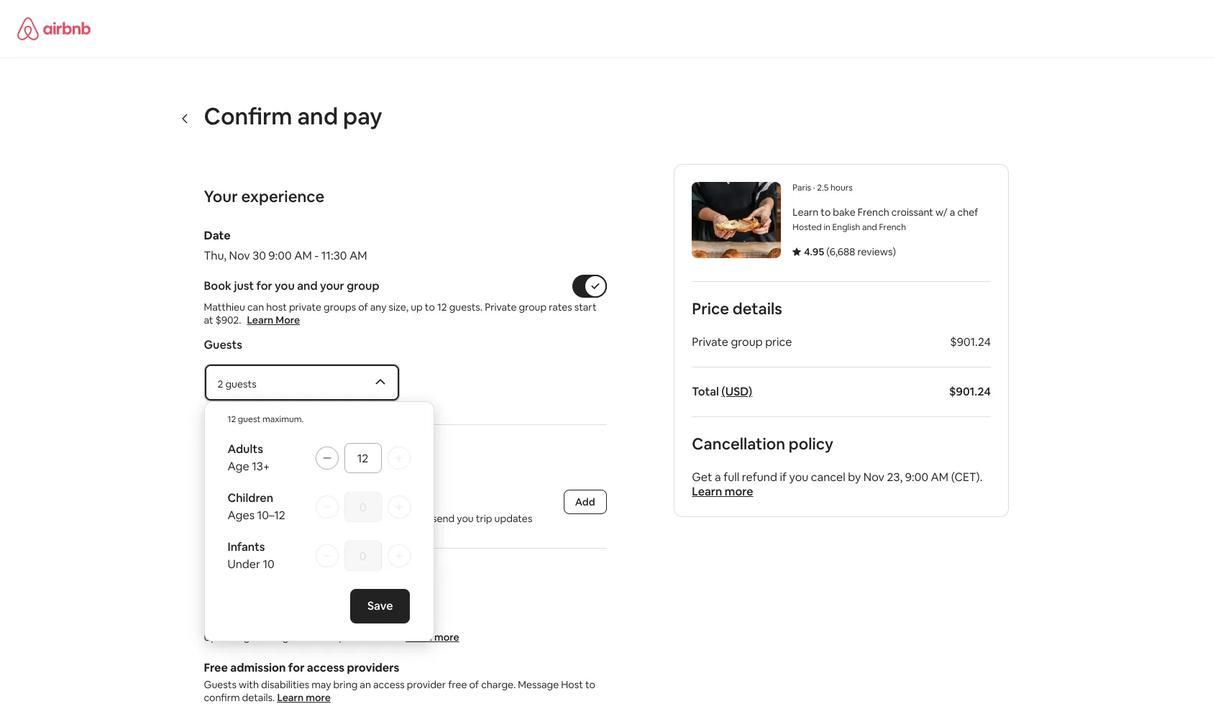 Task type: locate. For each thing, give the bounding box(es) containing it.
guests
[[204, 337, 242, 352], [204, 678, 237, 691]]

2 vertical spatial group
[[228, 539, 410, 572]]

and
[[297, 101, 338, 131], [862, 222, 877, 233], [297, 278, 318, 293], [226, 512, 243, 525], [314, 631, 331, 644]]

ages
[[228, 508, 255, 523]]

2 group from the top
[[228, 491, 410, 523]]

group up any on the top left of the page
[[347, 278, 379, 293]]

-
[[314, 248, 319, 263]]

to right host
[[585, 678, 595, 691]]

trip up phone number add and verify your phone number so airbnb can send you trip updates
[[336, 447, 363, 467]]

nov right by
[[863, 470, 884, 485]]

0 horizontal spatial 10
[[263, 557, 275, 572]]

add
[[575, 496, 595, 508], [204, 512, 223, 525]]

1 horizontal spatial more
[[724, 484, 753, 499]]

am right "11:30"
[[349, 248, 367, 263]]

nov left 30
[[229, 248, 250, 263]]

of left any on the top left of the page
[[358, 301, 368, 314]]

guests down the $902.
[[204, 337, 242, 352]]

your down maximum.
[[300, 447, 333, 467]]

can for requirements
[[348, 631, 364, 644]]

4.95
[[804, 245, 824, 258]]

0 horizontal spatial of
[[358, 301, 368, 314]]

guest
[[238, 414, 261, 425]]

things
[[204, 571, 254, 591]]

1 vertical spatial for
[[274, 447, 296, 467]]

2 vertical spatial can
[[348, 631, 364, 644]]

1 horizontal spatial of
[[469, 678, 479, 691]]

learn
[[792, 206, 818, 219], [247, 314, 274, 327], [692, 484, 722, 499], [406, 631, 432, 644]]

get a full refund if you cancel by nov 23, 9:00 am (cet). learn more
[[692, 470, 982, 499]]

learn more link
[[247, 314, 300, 327]]

nov inside date thu, nov 30 9:00 am - 11:30 am
[[229, 248, 250, 263]]

0 vertical spatial 10
[[263, 557, 275, 572]]

french up )
[[879, 222, 906, 233]]

0 horizontal spatial group
[[347, 278, 379, 293]]

phone
[[204, 494, 238, 509]]

cancellation policy
[[692, 434, 833, 454]]

admission
[[230, 660, 286, 675]]

cancellation
[[692, 434, 785, 454]]

for for just
[[256, 278, 272, 293]]

1 horizontal spatial private
[[692, 334, 728, 350]]

for right 'just'
[[256, 278, 272, 293]]

11:30
[[321, 248, 347, 263]]

guests right 2
[[225, 378, 256, 391]]

a left full
[[715, 470, 721, 485]]

1 vertical spatial guests
[[204, 678, 237, 691]]

1 horizontal spatial you
[[457, 512, 474, 525]]

disabilities
[[261, 678, 309, 691]]

12 down guest
[[232, 631, 242, 644]]

1 horizontal spatial add
[[575, 496, 595, 508]]

chef
[[957, 206, 978, 219]]

can left host
[[247, 301, 264, 314]]

1 vertical spatial french
[[879, 222, 906, 233]]

for right '13+'
[[274, 447, 296, 467]]

1 horizontal spatial nov
[[863, 470, 884, 485]]

access inside guests with disabilities may bring an access provider free of charge. message host to confirm details.
[[373, 678, 405, 691]]

10 inside infants under 10
[[263, 557, 275, 572]]

a right w/
[[950, 206, 955, 219]]

size,
[[389, 301, 409, 314]]

10 right the ages
[[301, 631, 311, 644]]

0 horizontal spatial 9:00
[[269, 248, 292, 263]]

0 vertical spatial private
[[485, 301, 517, 314]]

you right if
[[789, 470, 808, 485]]

learn more link up provider
[[406, 631, 459, 644]]

1 horizontal spatial group
[[519, 301, 547, 314]]

12 inside 'guest requirements up to 12 guests ages 10 and up can attend. learn more'
[[232, 631, 242, 644]]

to right size,
[[425, 301, 435, 314]]

1 horizontal spatial trip
[[476, 512, 492, 525]]

trip left updates
[[476, 512, 492, 525]]

your right verify
[[274, 512, 294, 525]]

1 guests from the top
[[204, 337, 242, 352]]

in
[[823, 222, 830, 233]]

a inside learn to bake french croissant w/ a chef hosted in english and french
[[950, 206, 955, 219]]

back image
[[179, 113, 191, 124]]

None text field
[[353, 452, 373, 466], [353, 501, 373, 515], [353, 452, 373, 466], [353, 501, 373, 515]]

of right free
[[469, 678, 479, 691]]

guests down free on the left bottom of the page
[[204, 678, 237, 691]]

(
[[826, 245, 829, 258]]

trip
[[336, 447, 363, 467], [476, 512, 492, 525]]

access down providers
[[373, 678, 405, 691]]

1 horizontal spatial learn more link
[[692, 484, 753, 499]]

learn more link down cancellation
[[692, 484, 753, 499]]

learn up 'hosted'
[[792, 206, 818, 219]]

up inside 'guest requirements up to 12 guests ages 10 and up can attend. learn more'
[[333, 631, 345, 644]]

1 vertical spatial group
[[228, 491, 410, 523]]

can inside phone number add and verify your phone number so airbnb can send you trip updates
[[413, 512, 430, 525]]

host
[[266, 301, 287, 314]]

your up groups
[[320, 278, 344, 293]]

0 vertical spatial guests
[[204, 337, 242, 352]]

1 vertical spatial of
[[469, 678, 479, 691]]

2 vertical spatial 12
[[232, 631, 242, 644]]

know
[[277, 571, 317, 591]]

up inside matthieu can host private groups of any size, up to 12 guests. private group rates start at $902.
[[411, 301, 423, 314]]

0 horizontal spatial nov
[[229, 248, 250, 263]]

None text field
[[353, 549, 373, 564]]

number
[[240, 494, 284, 509]]

private group price
[[692, 334, 792, 350]]

learn left full
[[692, 484, 722, 499]]

3 group from the top
[[228, 539, 410, 572]]

2 vertical spatial for
[[288, 660, 305, 675]]

up left attend.
[[333, 631, 345, 644]]

2 horizontal spatial am
[[931, 470, 948, 485]]

10–12
[[257, 508, 285, 523]]

1 vertical spatial guests
[[244, 631, 275, 644]]

1 horizontal spatial can
[[348, 631, 364, 644]]

0 horizontal spatial can
[[247, 301, 264, 314]]

12 left guests.
[[437, 301, 447, 314]]

get
[[692, 470, 712, 485]]

1 vertical spatial a
[[715, 470, 721, 485]]

1 vertical spatial can
[[413, 512, 430, 525]]

0 vertical spatial group
[[347, 278, 379, 293]]

access
[[307, 660, 345, 675], [373, 678, 405, 691]]

infants
[[228, 539, 265, 555]]

1 vertical spatial $901.24
[[949, 384, 991, 399]]

0 horizontal spatial up
[[333, 631, 345, 644]]

and down phone on the left bottom of page
[[226, 512, 243, 525]]

to right up
[[219, 631, 229, 644]]

paris
[[792, 182, 811, 193]]

1 horizontal spatial a
[[950, 206, 955, 219]]

1 vertical spatial learn more link
[[406, 631, 459, 644]]

2 horizontal spatial group
[[731, 334, 762, 350]]

10 right 'under'
[[263, 557, 275, 572]]

1 vertical spatial private
[[692, 334, 728, 350]]

12 left guest
[[228, 414, 236, 425]]

(cet).
[[951, 470, 982, 485]]

learn more link
[[692, 484, 753, 499], [406, 631, 459, 644]]

up right size,
[[411, 301, 423, 314]]

to inside learn to bake french croissant w/ a chef hosted in english and french
[[821, 206, 831, 219]]

your
[[204, 186, 238, 206]]

you inside get a full refund if you cancel by nov 23, 9:00 am (cet). learn more
[[789, 470, 808, 485]]

group left rates
[[519, 301, 547, 314]]

0 vertical spatial $901.24
[[950, 334, 991, 350]]

1 horizontal spatial am
[[349, 248, 367, 263]]

2 horizontal spatial you
[[789, 470, 808, 485]]

0 vertical spatial your
[[320, 278, 344, 293]]

am left (cet).
[[931, 470, 948, 485]]

your
[[320, 278, 344, 293], [300, 447, 333, 467], [274, 512, 294, 525]]

your inside phone number add and verify your phone number so airbnb can send you trip updates
[[274, 512, 294, 525]]

save
[[368, 598, 393, 614]]

a
[[950, 206, 955, 219], [715, 470, 721, 485]]

guests
[[225, 378, 256, 391], [244, 631, 275, 644]]

can inside 'guest requirements up to 12 guests ages 10 and up can attend. learn more'
[[348, 631, 364, 644]]

free
[[204, 660, 228, 675]]

2 vertical spatial you
[[457, 512, 474, 525]]

learn left more at left top
[[247, 314, 274, 327]]

group
[[228, 442, 410, 474], [228, 491, 410, 523], [228, 539, 410, 572]]

9:00 right 23,
[[905, 470, 928, 485]]

0 vertical spatial nov
[[229, 248, 250, 263]]

1 vertical spatial 9:00
[[905, 470, 928, 485]]

and right the ages
[[314, 631, 331, 644]]

for
[[256, 278, 272, 293], [274, 447, 296, 467], [288, 660, 305, 675]]

number
[[328, 512, 365, 525]]

learn right attend.
[[406, 631, 432, 644]]

may
[[312, 678, 331, 691]]

23,
[[887, 470, 902, 485]]

to inside 'guest requirements up to 12 guests ages 10 and up can attend. learn more'
[[219, 631, 229, 644]]

can
[[247, 301, 264, 314], [413, 512, 430, 525], [348, 631, 364, 644]]

more
[[724, 484, 753, 499], [434, 631, 459, 644]]

if
[[780, 470, 786, 485]]

0 horizontal spatial more
[[434, 631, 459, 644]]

9:00
[[269, 248, 292, 263], [905, 470, 928, 485]]

0 horizontal spatial add
[[204, 512, 223, 525]]

0 vertical spatial of
[[358, 301, 368, 314]]

0 vertical spatial group
[[228, 442, 410, 474]]

free
[[448, 678, 467, 691]]

(usd)
[[721, 384, 752, 399]]

1 horizontal spatial 9:00
[[905, 470, 928, 485]]

and right english on the right top of the page
[[862, 222, 877, 233]]

guests inside guests with disabilities may bring an access provider free of charge. message host to confirm details.
[[204, 678, 237, 691]]

to left know in the bottom left of the page
[[257, 571, 273, 591]]

0 vertical spatial guests
[[225, 378, 256, 391]]

1 vertical spatial access
[[373, 678, 405, 691]]

group left price
[[731, 334, 762, 350]]

1 vertical spatial add
[[204, 512, 223, 525]]

1 vertical spatial trip
[[476, 512, 492, 525]]

1 horizontal spatial up
[[411, 301, 423, 314]]

details
[[732, 298, 782, 319]]

2
[[218, 378, 223, 391]]

you
[[275, 278, 295, 293], [789, 470, 808, 485], [457, 512, 474, 525]]

0 vertical spatial add
[[575, 496, 595, 508]]

you right send
[[457, 512, 474, 525]]

1 group from the top
[[228, 442, 410, 474]]

2 guests button
[[205, 365, 399, 401]]

more up free
[[434, 631, 459, 644]]

learn inside learn to bake french croissant w/ a chef hosted in english and french
[[792, 206, 818, 219]]

adults
[[228, 442, 263, 457]]

updates
[[495, 512, 533, 525]]

0 vertical spatial you
[[275, 278, 295, 293]]

1 vertical spatial 12
[[228, 414, 236, 425]]

0 vertical spatial 12
[[437, 301, 447, 314]]

can left send
[[413, 512, 430, 525]]

any
[[370, 301, 387, 314]]

private down price
[[692, 334, 728, 350]]

1 horizontal spatial 10
[[301, 631, 311, 644]]

private right guests.
[[485, 301, 517, 314]]

$901.24 for total
[[949, 384, 991, 399]]

0 horizontal spatial learn more link
[[406, 631, 459, 644]]

0 vertical spatial 9:00
[[269, 248, 292, 263]]

1 vertical spatial group
[[519, 301, 547, 314]]

access up may
[[307, 660, 345, 675]]

1 vertical spatial nov
[[863, 470, 884, 485]]

and inside 'guest requirements up to 12 guests ages 10 and up can attend. learn more'
[[314, 631, 331, 644]]

nov
[[229, 248, 250, 263], [863, 470, 884, 485]]

and left pay
[[297, 101, 338, 131]]

your experience
[[204, 186, 325, 206]]

0 vertical spatial up
[[411, 301, 423, 314]]

you up host
[[275, 278, 295, 293]]

more inside get a full refund if you cancel by nov 23, 9:00 am (cet). learn more
[[724, 484, 753, 499]]

charge.
[[481, 678, 516, 691]]

more right get
[[724, 484, 753, 499]]

0 horizontal spatial a
[[715, 470, 721, 485]]

to up in
[[821, 206, 831, 219]]

2 vertical spatial your
[[274, 512, 294, 525]]

save button
[[350, 589, 410, 624]]

am
[[294, 248, 312, 263], [349, 248, 367, 263], [931, 470, 948, 485]]

guests down requirements
[[244, 631, 275, 644]]

to inside guests with disabilities may bring an access provider free of charge. message host to confirm details.
[[585, 678, 595, 691]]

to inside matthieu can host private groups of any size, up to 12 guests. private group rates start at $902.
[[425, 301, 435, 314]]

guests.
[[449, 301, 483, 314]]

2 horizontal spatial can
[[413, 512, 430, 525]]

up
[[411, 301, 423, 314], [333, 631, 345, 644]]

host
[[561, 678, 583, 691]]

1 vertical spatial more
[[434, 631, 459, 644]]

0 horizontal spatial private
[[485, 301, 517, 314]]

add button
[[564, 490, 607, 514]]

0 vertical spatial more
[[724, 484, 753, 499]]

9:00 right 30
[[269, 248, 292, 263]]

0 vertical spatial for
[[256, 278, 272, 293]]

guests with disabilities may bring an access provider free of charge. message host to confirm details.
[[204, 678, 598, 704]]

1 vertical spatial 10
[[301, 631, 311, 644]]

croissant
[[891, 206, 933, 219]]

1 vertical spatial up
[[333, 631, 345, 644]]

2 vertical spatial group
[[731, 334, 762, 350]]

$901.24
[[950, 334, 991, 350], [949, 384, 991, 399]]

1 vertical spatial you
[[789, 470, 808, 485]]

am left -
[[294, 248, 312, 263]]

of inside guests with disabilities may bring an access provider free of charge. message host to confirm details.
[[469, 678, 479, 691]]

2 guests from the top
[[204, 678, 237, 691]]

0 horizontal spatial access
[[307, 660, 345, 675]]

0 vertical spatial a
[[950, 206, 955, 219]]

for up the disabilities
[[288, 660, 305, 675]]

can left attend.
[[348, 631, 364, 644]]

0 vertical spatial can
[[247, 301, 264, 314]]

(usd) button
[[721, 384, 752, 399]]

0 horizontal spatial trip
[[336, 447, 363, 467]]

learn more
[[247, 314, 300, 327]]

french right bake
[[858, 206, 889, 219]]

1 horizontal spatial access
[[373, 678, 405, 691]]



Task type: describe. For each thing, give the bounding box(es) containing it.
guests for guests
[[204, 337, 242, 352]]

more inside 'guest requirements up to 12 guests ages 10 and up can attend. learn more'
[[434, 631, 459, 644]]

trip inside phone number add and verify your phone number so airbnb can send you trip updates
[[476, 512, 492, 525]]

can inside matthieu can host private groups of any size, up to 12 guests. private group rates start at $902.
[[247, 301, 264, 314]]

age
[[228, 459, 249, 474]]

your for group
[[320, 278, 344, 293]]

a inside get a full refund if you cancel by nov 23, 9:00 am (cet). learn more
[[715, 470, 721, 485]]

can for number
[[413, 512, 430, 525]]

bake
[[833, 206, 855, 219]]

full
[[723, 470, 739, 485]]

adults age 13+
[[228, 442, 270, 474]]

$901.24 for private group price
[[950, 334, 991, 350]]

you inside phone number add and verify your phone number so airbnb can send you trip updates
[[457, 512, 474, 525]]

guest
[[204, 613, 237, 628]]

and inside learn to bake french croissant w/ a chef hosted in english and french
[[862, 222, 877, 233]]

2 guests
[[218, 378, 256, 391]]

learn inside get a full refund if you cancel by nov 23, 9:00 am (cet). learn more
[[692, 484, 722, 499]]

just
[[234, 278, 254, 293]]

reviews
[[857, 245, 893, 258]]

price
[[765, 334, 792, 350]]

things to know
[[204, 571, 317, 591]]

verify
[[245, 512, 271, 525]]

date thu, nov 30 9:00 am - 11:30 am
[[204, 228, 367, 263]]

guests for guests with disabilities may bring an access provider free of charge. message host to confirm details.
[[204, 678, 237, 691]]

am inside get a full refund if you cancel by nov 23, 9:00 am (cet). learn more
[[931, 470, 948, 485]]

0 vertical spatial access
[[307, 660, 345, 675]]

bring
[[333, 678, 358, 691]]

children ages 10–12
[[228, 491, 285, 523]]

message
[[518, 678, 559, 691]]

)
[[893, 245, 896, 258]]

of inside matthieu can host private groups of any size, up to 12 guests. private group rates start at $902.
[[358, 301, 368, 314]]

required for your trip
[[204, 447, 363, 467]]

1 vertical spatial your
[[300, 447, 333, 467]]

group inside matthieu can host private groups of any size, up to 12 guests. private group rates start at $902.
[[519, 301, 547, 314]]

private
[[289, 301, 321, 314]]

group containing infants
[[228, 539, 410, 572]]

requirements
[[240, 613, 314, 628]]

groups
[[324, 301, 356, 314]]

with
[[239, 678, 259, 691]]

maximum.
[[262, 414, 304, 425]]

group containing adults
[[228, 442, 410, 474]]

group containing children
[[228, 491, 410, 523]]

0 horizontal spatial am
[[294, 248, 312, 263]]

english
[[832, 222, 860, 233]]

required
[[204, 447, 271, 467]]

price details
[[692, 298, 782, 319]]

phone
[[296, 512, 326, 525]]

confirm and pay
[[204, 101, 382, 131]]

learn inside 'guest requirements up to 12 guests ages 10 and up can attend. learn more'
[[406, 631, 432, 644]]

0 vertical spatial french
[[858, 206, 889, 219]]

start
[[575, 301, 597, 314]]

12 guest maximum.
[[228, 414, 304, 425]]

guest requirements up to 12 guests ages 10 and up can attend. learn more
[[204, 613, 459, 644]]

details.
[[242, 691, 275, 704]]

children
[[228, 491, 273, 506]]

provider
[[407, 678, 446, 691]]

and up private
[[297, 278, 318, 293]]

an
[[360, 678, 371, 691]]

13+
[[252, 459, 270, 474]]

learn to bake french croissant w/ a chef hosted in english and french
[[792, 206, 978, 233]]

more
[[276, 314, 300, 327]]

at
[[204, 314, 213, 327]]

2.5
[[817, 182, 828, 193]]

providers
[[347, 660, 399, 675]]

w/
[[935, 206, 947, 219]]

and inside phone number add and verify your phone number so airbnb can send you trip updates
[[226, 512, 243, 525]]

9:00 inside date thu, nov 30 9:00 am - 11:30 am
[[269, 248, 292, 263]]

book
[[204, 278, 232, 293]]

matthieu
[[204, 301, 245, 314]]

hosted
[[792, 222, 822, 233]]

nov inside get a full refund if you cancel by nov 23, 9:00 am (cet). learn more
[[863, 470, 884, 485]]

hours
[[830, 182, 853, 193]]

12 inside matthieu can host private groups of any size, up to 12 guests. private group rates start at $902.
[[437, 301, 447, 314]]

for for admission
[[288, 660, 305, 675]]

up
[[204, 631, 217, 644]]

book just for you and your group
[[204, 278, 379, 293]]

add inside phone number add and verify your phone number so airbnb can send you trip updates
[[204, 512, 223, 525]]

add inside button
[[575, 496, 595, 508]]

under
[[228, 557, 260, 572]]

4.95 ( 6,688 reviews )
[[804, 245, 896, 258]]

30
[[253, 248, 266, 263]]

private inside matthieu can host private groups of any size, up to 12 guests. private group rates start at $902.
[[485, 301, 517, 314]]

0 vertical spatial trip
[[336, 447, 363, 467]]

guests inside dropdown button
[[225, 378, 256, 391]]

price
[[692, 298, 729, 319]]

refund
[[742, 470, 777, 485]]

by
[[848, 470, 861, 485]]

10 inside 'guest requirements up to 12 guests ages 10 and up can attend. learn more'
[[301, 631, 311, 644]]

paris · 2.5 hours
[[792, 182, 853, 193]]

your for phone
[[274, 512, 294, 525]]

total (usd)
[[692, 384, 752, 399]]

airbnb
[[380, 512, 411, 525]]

guests inside 'guest requirements up to 12 guests ages 10 and up can attend. learn more'
[[244, 631, 275, 644]]

9:00 inside get a full refund if you cancel by nov 23, 9:00 am (cet). learn more
[[905, 470, 928, 485]]

experience
[[241, 186, 325, 206]]

confirm
[[204, 101, 292, 131]]

policy
[[788, 434, 833, 454]]

rates
[[549, 301, 572, 314]]

so
[[367, 512, 378, 525]]

total
[[692, 384, 719, 399]]

$902.
[[215, 314, 241, 327]]

0 vertical spatial learn more link
[[692, 484, 753, 499]]

confirm
[[204, 691, 240, 704]]

thu,
[[204, 248, 227, 263]]

ages
[[277, 631, 299, 644]]

·
[[813, 182, 815, 193]]

6,688
[[829, 245, 855, 258]]

date
[[204, 228, 231, 243]]

0 horizontal spatial you
[[275, 278, 295, 293]]



Task type: vqa. For each thing, say whether or not it's contained in the screenshot.
the you within Phone Number Add and verify your phone number so Airbnb can send you trip updates
yes



